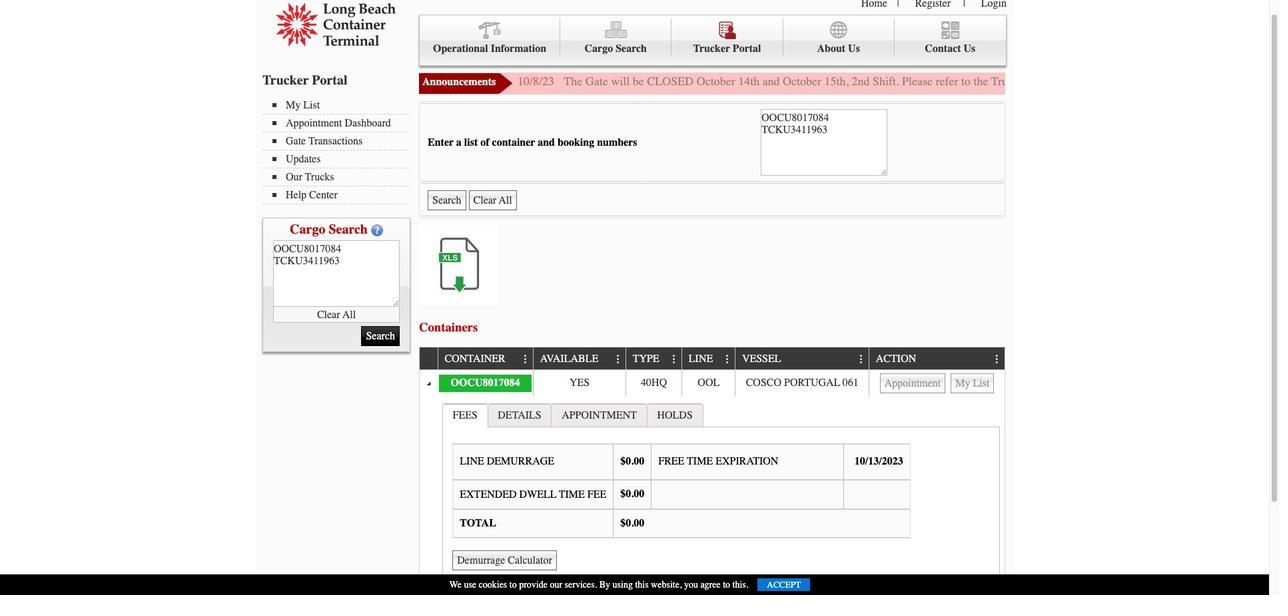 Task type: locate. For each thing, give the bounding box(es) containing it.
about us link
[[784, 19, 895, 56]]

2 $0.00 from the top
[[621, 489, 645, 501]]

3 $0.00 from the top
[[621, 518, 645, 530]]

to left provide
[[510, 580, 517, 591]]

0 vertical spatial trucker portal
[[694, 43, 762, 55]]

1 vertical spatial search
[[329, 222, 368, 237]]

vessel link
[[743, 348, 788, 370]]

0 vertical spatial trucker
[[694, 43, 731, 55]]

center
[[309, 189, 338, 201]]

1 us from the left
[[849, 43, 861, 55]]

cosco portugal 061 cell
[[735, 371, 869, 397]]

cookies
[[479, 580, 507, 591]]

fees
[[453, 410, 478, 422]]

1 horizontal spatial menu bar
[[419, 15, 1007, 66]]

us right contact
[[964, 43, 976, 55]]

gate
[[1182, 74, 1202, 89]]

for right details
[[1240, 74, 1254, 89]]

type link
[[633, 348, 666, 370]]

cargo search inside cargo search link
[[585, 43, 647, 55]]

line up extended
[[460, 456, 484, 468]]

and right 14th
[[763, 74, 780, 89]]

0 vertical spatial cargo
[[585, 43, 613, 55]]

line inside tab list
[[460, 456, 484, 468]]

edit column settings image inside vessel column header
[[857, 354, 867, 365]]

for
[[1130, 74, 1144, 89], [1240, 74, 1254, 89]]

cargo search up will
[[585, 43, 647, 55]]

40hq
[[641, 377, 667, 389]]

line for line
[[689, 354, 713, 366]]

line inside column header
[[689, 354, 713, 366]]

row containing container
[[420, 348, 1005, 371]]

1 horizontal spatial to
[[723, 580, 731, 591]]

a
[[456, 137, 462, 149]]

shift.
[[873, 74, 900, 89]]

for right the page
[[1130, 74, 1144, 89]]

edit column settings image inside available column header
[[613, 354, 624, 365]]

edit column settings image for container
[[521, 354, 531, 365]]

holds tab
[[647, 404, 704, 427]]

$0.00 left free
[[621, 456, 645, 468]]

truck
[[992, 74, 1020, 89]]

edit column settings image
[[521, 354, 531, 365], [613, 354, 624, 365], [723, 354, 733, 365], [857, 354, 867, 365], [992, 354, 1003, 365]]

2 vertical spatial $0.00
[[621, 518, 645, 530]]

edit column settings image
[[669, 354, 680, 365]]

1 $0.00 from the top
[[621, 456, 645, 468]]

0 horizontal spatial us
[[849, 43, 861, 55]]

trucker up 'my'
[[263, 73, 309, 88]]

0 vertical spatial cargo search
[[585, 43, 647, 55]]

operational
[[433, 43, 488, 55]]

details tab
[[488, 404, 552, 427]]

trucker portal up 'list'
[[263, 73, 348, 88]]

2 the from the left
[[1256, 74, 1271, 89]]

2 edit column settings image from the left
[[613, 354, 624, 365]]

0 vertical spatial portal
[[733, 43, 762, 55]]

10/8/23 the gate will be closed october 14th and october 15th, 2nd shift. please refer to the truck gate hours web page for further gate details for the w
[[518, 74, 1280, 89]]

cargo search
[[585, 43, 647, 55], [290, 222, 368, 237]]

october left '15th,'
[[783, 74, 822, 89]]

to left this.
[[723, 580, 731, 591]]

1 vertical spatial trucker
[[263, 73, 309, 88]]

0 horizontal spatial cargo search
[[290, 222, 368, 237]]

and left the booking
[[538, 137, 555, 149]]

2 us from the left
[[964, 43, 976, 55]]

gate right the
[[586, 74, 608, 89]]

1 row from the top
[[420, 348, 1005, 371]]

enter a list of container and booking numbers
[[428, 137, 638, 149]]

1 horizontal spatial time
[[687, 456, 713, 468]]

yes
[[570, 377, 590, 389]]

1 vertical spatial menu bar
[[263, 98, 416, 205]]

061
[[843, 377, 859, 389]]

action
[[876, 354, 917, 366]]

0 horizontal spatial time
[[559, 489, 585, 501]]

the
[[974, 74, 989, 89], [1256, 74, 1271, 89]]

total
[[460, 518, 497, 530]]

trucker portal
[[694, 43, 762, 55], [263, 73, 348, 88]]

line
[[689, 354, 713, 366], [460, 456, 484, 468]]

1 horizontal spatial us
[[964, 43, 976, 55]]

to
[[962, 74, 971, 89], [510, 580, 517, 591], [723, 580, 731, 591]]

search down help center link
[[329, 222, 368, 237]]

october
[[697, 74, 736, 89], [783, 74, 822, 89]]

free
[[659, 456, 685, 468]]

time left the fee
[[559, 489, 585, 501]]

appointment
[[286, 117, 342, 129]]

us right about
[[849, 43, 861, 55]]

accept button
[[758, 579, 811, 592]]

0 horizontal spatial search
[[329, 222, 368, 237]]

to right refer
[[962, 74, 971, 89]]

0 vertical spatial menu bar
[[419, 15, 1007, 66]]

us
[[849, 43, 861, 55], [964, 43, 976, 55]]

edit column settings image for available
[[613, 354, 624, 365]]

list
[[464, 137, 478, 149]]

appointment
[[562, 410, 637, 422]]

trucker up closed
[[694, 43, 731, 55]]

search up be
[[616, 43, 647, 55]]

cargo down help
[[290, 222, 326, 237]]

1 horizontal spatial search
[[616, 43, 647, 55]]

1 october from the left
[[697, 74, 736, 89]]

trucker portal up 14th
[[694, 43, 762, 55]]

page
[[1104, 74, 1127, 89]]

$0.00 for demurrage
[[621, 456, 645, 468]]

vessel column header
[[735, 348, 869, 371]]

gate right truck
[[1023, 74, 1046, 89]]

hours
[[1049, 74, 1078, 89]]

1 horizontal spatial october
[[783, 74, 822, 89]]

tab list
[[439, 401, 1004, 585]]

closed
[[647, 74, 694, 89]]

trucker
[[694, 43, 731, 55], [263, 73, 309, 88]]

5 edit column settings image from the left
[[992, 354, 1003, 365]]

1 vertical spatial line
[[460, 456, 484, 468]]

tab list containing fees
[[439, 401, 1004, 585]]

time right free
[[687, 456, 713, 468]]

will
[[611, 74, 630, 89]]

0 vertical spatial $0.00
[[621, 456, 645, 468]]

contact
[[925, 43, 962, 55]]

1 horizontal spatial trucker portal
[[694, 43, 762, 55]]

cargo up will
[[585, 43, 613, 55]]

1 horizontal spatial for
[[1240, 74, 1254, 89]]

row group
[[420, 371, 1005, 596]]

2 horizontal spatial to
[[962, 74, 971, 89]]

gate transactions link
[[273, 135, 409, 147]]

container
[[492, 137, 536, 149]]

1 vertical spatial and
[[538, 137, 555, 149]]

available
[[540, 354, 599, 366]]

1 vertical spatial cargo search
[[290, 222, 368, 237]]

tree grid
[[420, 348, 1005, 596]]

you
[[685, 580, 699, 591]]

3 row from the top
[[420, 588, 1005, 596]]

time
[[687, 456, 713, 468], [559, 489, 585, 501]]

use
[[464, 580, 477, 591]]

4 edit column settings image from the left
[[857, 354, 867, 365]]

1 horizontal spatial the
[[1256, 74, 1271, 89]]

$0.00 right the fee
[[621, 489, 645, 501]]

portal up 14th
[[733, 43, 762, 55]]

edit column settings image inside action column header
[[992, 354, 1003, 365]]

booking
[[558, 137, 595, 149]]

extended
[[460, 489, 517, 501]]

40hq cell
[[626, 371, 682, 397]]

the left truck
[[974, 74, 989, 89]]

0 horizontal spatial for
[[1130, 74, 1144, 89]]

fee
[[588, 489, 607, 501]]

portugal
[[785, 377, 841, 389]]

1 horizontal spatial cargo search
[[585, 43, 647, 55]]

1 for from the left
[[1130, 74, 1144, 89]]

0 horizontal spatial the
[[974, 74, 989, 89]]

0 horizontal spatial menu bar
[[263, 98, 416, 205]]

cargo search down center
[[290, 222, 368, 237]]

1 vertical spatial portal
[[312, 73, 348, 88]]

0 vertical spatial search
[[616, 43, 647, 55]]

None submit
[[428, 191, 466, 211], [362, 327, 400, 347], [428, 191, 466, 211], [362, 327, 400, 347]]

2 row from the top
[[420, 371, 1005, 397]]

line up ool
[[689, 354, 713, 366]]

portal up my list link
[[312, 73, 348, 88]]

row
[[420, 348, 1005, 371], [420, 371, 1005, 397], [420, 588, 1005, 596]]

fees tab
[[442, 404, 488, 428]]

0 horizontal spatial cargo
[[290, 222, 326, 237]]

menu bar
[[419, 15, 1007, 66], [263, 98, 416, 205]]

1 horizontal spatial and
[[763, 74, 780, 89]]

1 the from the left
[[974, 74, 989, 89]]

0 horizontal spatial trucker
[[263, 73, 309, 88]]

1 horizontal spatial trucker
[[694, 43, 731, 55]]

clear
[[317, 309, 340, 321]]

vessel
[[743, 354, 782, 366]]

us for about us
[[849, 43, 861, 55]]

1 horizontal spatial line
[[689, 354, 713, 366]]

our
[[286, 171, 303, 183]]

row containing oocu8017084
[[420, 371, 1005, 397]]

1 horizontal spatial cargo
[[585, 43, 613, 55]]

oocu8017084 cell
[[438, 371, 533, 397]]

tree grid containing container
[[420, 348, 1005, 596]]

demurrage
[[487, 456, 555, 468]]

trucker portal link
[[672, 19, 784, 56]]

1 horizontal spatial portal
[[733, 43, 762, 55]]

container
[[445, 354, 506, 366]]

0 horizontal spatial october
[[697, 74, 736, 89]]

the left w at right
[[1256, 74, 1271, 89]]

0 horizontal spatial line
[[460, 456, 484, 468]]

cell
[[869, 371, 1005, 397], [438, 588, 533, 596], [533, 588, 626, 596], [626, 588, 682, 596], [682, 588, 735, 596], [735, 588, 869, 596], [869, 588, 1005, 596]]

0 horizontal spatial gate
[[286, 135, 306, 147]]

$0.00 up "this"
[[621, 518, 645, 530]]

all
[[343, 309, 356, 321]]

search
[[616, 43, 647, 55], [329, 222, 368, 237]]

$0.00
[[621, 456, 645, 468], [621, 489, 645, 501], [621, 518, 645, 530]]

0 vertical spatial line
[[689, 354, 713, 366]]

1 vertical spatial trucker portal
[[263, 73, 348, 88]]

october left 14th
[[697, 74, 736, 89]]

gate up updates
[[286, 135, 306, 147]]

edit column settings image inside "container" column header
[[521, 354, 531, 365]]

None button
[[469, 191, 517, 211], [880, 374, 946, 394], [951, 374, 995, 394], [453, 551, 557, 571], [880, 592, 946, 596], [951, 592, 995, 596], [469, 191, 517, 211], [880, 374, 946, 394], [951, 374, 995, 394], [453, 551, 557, 571], [880, 592, 946, 596], [951, 592, 995, 596]]

3 edit column settings image from the left
[[723, 354, 733, 365]]

1 edit column settings image from the left
[[521, 354, 531, 365]]

this
[[636, 580, 649, 591]]

edit column settings image inside line column header
[[723, 354, 733, 365]]

edit column settings image for action
[[992, 354, 1003, 365]]

1 vertical spatial $0.00
[[621, 489, 645, 501]]



Task type: vqa. For each thing, say whether or not it's contained in the screenshot.
customs_default_hold related to 9/18/2023 00:52
no



Task type: describe. For each thing, give the bounding box(es) containing it.
help center link
[[273, 189, 409, 201]]

appointment dashboard link
[[273, 117, 409, 129]]

our
[[550, 580, 563, 591]]

be
[[633, 74, 644, 89]]

free time expiration
[[659, 456, 779, 468]]

contact us
[[925, 43, 976, 55]]

available column header
[[533, 348, 626, 371]]

my list appointment dashboard gate transactions updates our trucks help center
[[286, 99, 391, 201]]

containers
[[419, 320, 478, 335]]

row group containing oocu8017084
[[420, 371, 1005, 596]]

cosco
[[746, 377, 782, 389]]

2nd
[[852, 74, 870, 89]]

1 horizontal spatial gate
[[586, 74, 608, 89]]

type column header
[[626, 348, 682, 371]]

type
[[633, 354, 660, 366]]

10/8/23
[[518, 74, 555, 89]]

line link
[[689, 348, 720, 370]]

extended dwell time fee
[[460, 489, 607, 501]]

provide
[[519, 580, 548, 591]]

w
[[1274, 74, 1280, 89]]

0 horizontal spatial trucker portal
[[263, 73, 348, 88]]

trucker portal inside menu bar
[[694, 43, 762, 55]]

numbers
[[597, 137, 638, 149]]

line demurrage
[[460, 456, 555, 468]]

details
[[498, 410, 542, 422]]

0 horizontal spatial and
[[538, 137, 555, 149]]

gate inside my list appointment dashboard gate transactions updates our trucks help center
[[286, 135, 306, 147]]

my list link
[[273, 99, 409, 111]]

transactions
[[309, 135, 363, 147]]

operational information link
[[420, 19, 561, 56]]

0 vertical spatial time
[[687, 456, 713, 468]]

search inside cargo search link
[[616, 43, 647, 55]]

the
[[564, 74, 583, 89]]

yes cell
[[533, 371, 626, 397]]

2 for from the left
[[1240, 74, 1254, 89]]

clear all
[[317, 309, 356, 321]]

oocu8017084
[[451, 377, 520, 389]]

about us
[[818, 43, 861, 55]]

agree
[[701, 580, 721, 591]]

this.
[[733, 580, 749, 591]]

we use cookies to provide our services. by using this website, you agree to this.
[[450, 580, 749, 591]]

cosco portugal 061
[[746, 377, 859, 389]]

dashboard
[[345, 117, 391, 129]]

using
[[613, 580, 633, 591]]

action column header
[[869, 348, 1005, 371]]

portal inside the trucker portal link
[[733, 43, 762, 55]]

line for line demurrage
[[460, 456, 484, 468]]

line column header
[[682, 348, 735, 371]]

contact us link
[[895, 19, 1007, 56]]

details
[[1205, 74, 1237, 89]]

ool cell
[[682, 371, 735, 397]]

15th,
[[825, 74, 849, 89]]

announcements
[[423, 76, 496, 88]]

action link
[[876, 348, 923, 370]]

container column header
[[438, 348, 533, 371]]

help
[[286, 189, 307, 201]]

0 horizontal spatial to
[[510, 580, 517, 591]]

website,
[[651, 580, 682, 591]]

0 horizontal spatial portal
[[312, 73, 348, 88]]

list
[[303, 99, 320, 111]]

web
[[1081, 74, 1101, 89]]

appointment tab
[[552, 404, 648, 427]]

my
[[286, 99, 301, 111]]

ool
[[698, 377, 720, 389]]

our trucks link
[[273, 171, 409, 183]]

menu bar containing my list
[[263, 98, 416, 205]]

edit column settings image for line
[[723, 354, 733, 365]]

dwell
[[520, 489, 557, 501]]

trucker inside menu bar
[[694, 43, 731, 55]]

10/13/2023
[[855, 456, 904, 468]]

us for contact us
[[964, 43, 976, 55]]

updates
[[286, 153, 321, 165]]

please
[[903, 74, 933, 89]]

operational information
[[433, 43, 547, 55]]

menu bar containing operational information
[[419, 15, 1007, 66]]

14th
[[739, 74, 760, 89]]

edit column settings image for vessel
[[857, 354, 867, 365]]

clear all button
[[273, 307, 400, 323]]

services.
[[565, 580, 597, 591]]

1 vertical spatial time
[[559, 489, 585, 501]]

Enter container numbers and/ or booking numbers. Press ESC to reset input box text field
[[761, 109, 888, 176]]

updates link
[[273, 153, 409, 165]]

$0.00 for dwell
[[621, 489, 645, 501]]

2 horizontal spatial gate
[[1023, 74, 1046, 89]]

about
[[818, 43, 846, 55]]

accept
[[767, 581, 802, 591]]

cargo search link
[[561, 19, 672, 56]]

refer
[[936, 74, 959, 89]]

cargo inside menu bar
[[585, 43, 613, 55]]

holds
[[658, 410, 693, 422]]

Enter container numbers and/ or booking numbers.  text field
[[273, 241, 400, 307]]

container link
[[445, 348, 512, 370]]

2 october from the left
[[783, 74, 822, 89]]

0 vertical spatial and
[[763, 74, 780, 89]]

further
[[1147, 74, 1179, 89]]

by
[[600, 580, 611, 591]]

information
[[491, 43, 547, 55]]

we
[[450, 580, 462, 591]]

1 vertical spatial cargo
[[290, 222, 326, 237]]



